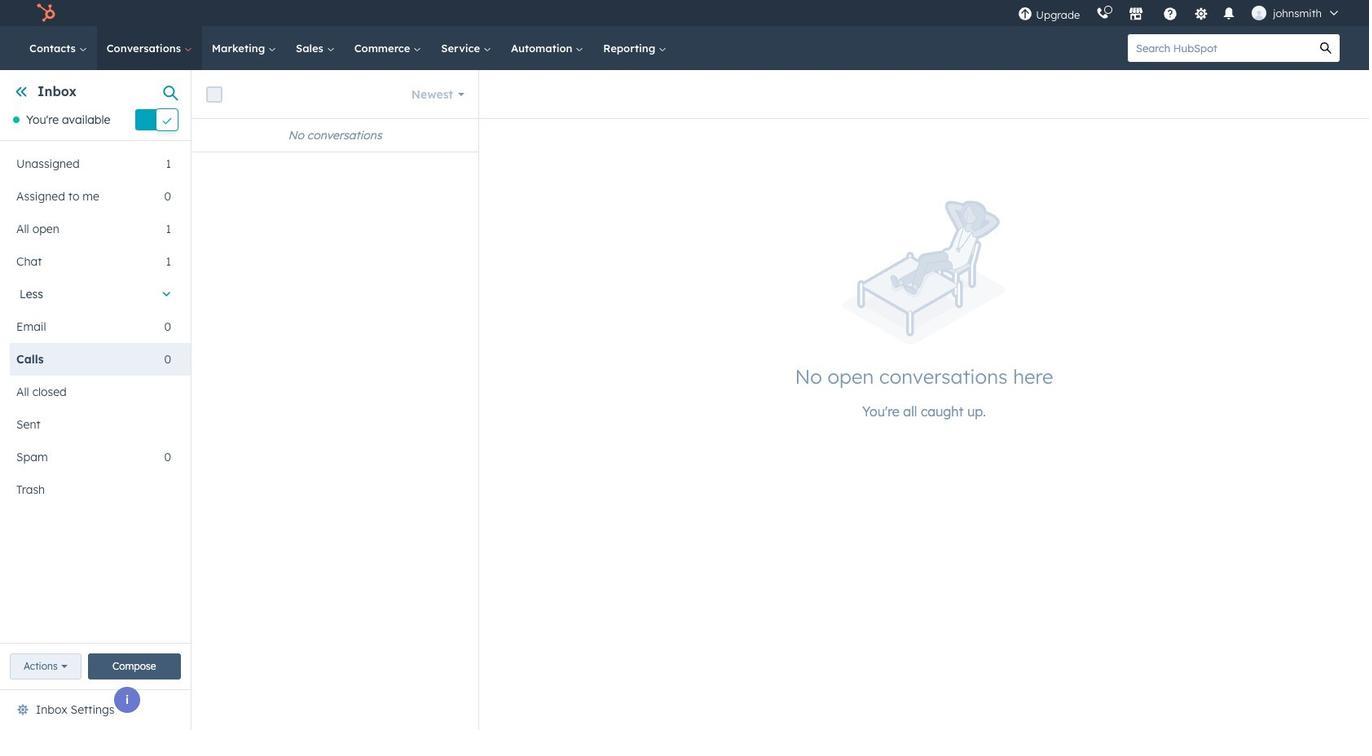 Task type: describe. For each thing, give the bounding box(es) containing it.
john smith image
[[1252, 6, 1267, 20]]



Task type: vqa. For each thing, say whether or not it's contained in the screenshot.
LIST
no



Task type: locate. For each thing, give the bounding box(es) containing it.
menu
[[1010, 0, 1350, 26]]

marketplaces image
[[1129, 7, 1144, 22]]

Search HubSpot search field
[[1128, 34, 1312, 62]]

you're available image
[[13, 117, 20, 123]]

main content
[[192, 70, 1369, 730]]



